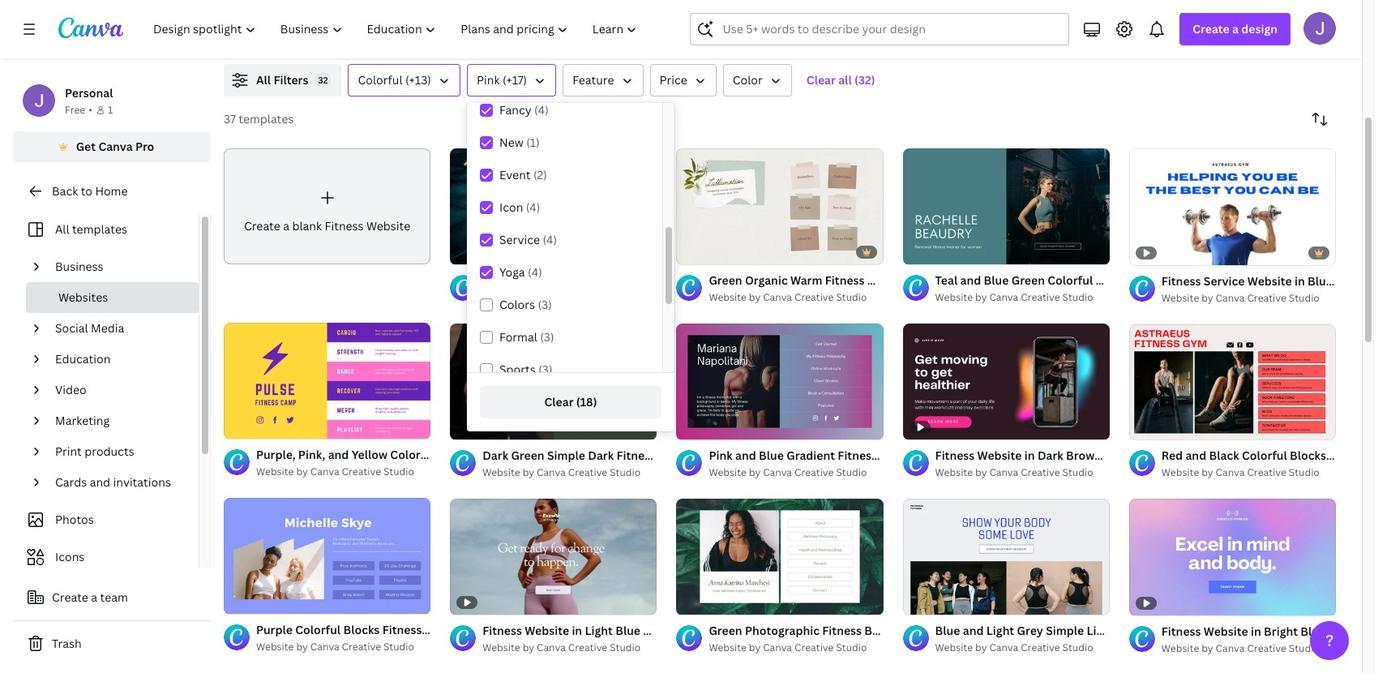 Task type: locate. For each thing, give the bounding box(es) containing it.
sports (3)
[[499, 362, 553, 377]]

0 horizontal spatial create
[[52, 589, 88, 605]]

1 vertical spatial create
[[244, 218, 280, 233]]

colorful (+13)
[[358, 72, 431, 88]]

(3) right "formal"
[[540, 329, 554, 345]]

create a design button
[[1180, 13, 1291, 45]]

neon
[[1105, 448, 1134, 463]]

colors (3)
[[499, 297, 552, 312]]

green photographic fitness bio-link website link
[[709, 622, 957, 640]]

simple down clear (18) 'button'
[[547, 447, 585, 463]]

(3) for sports (3)
[[539, 362, 553, 377]]

website
[[366, 218, 411, 233], [778, 272, 822, 288], [916, 272, 960, 288], [1221, 272, 1265, 288], [1248, 273, 1292, 288], [483, 290, 520, 304], [709, 290, 747, 304], [935, 290, 973, 304], [1162, 291, 1200, 305], [707, 447, 751, 463], [928, 447, 973, 463], [978, 448, 1022, 463], [256, 465, 294, 479], [483, 465, 520, 479], [709, 465, 747, 479], [935, 466, 973, 480], [1162, 466, 1200, 480], [473, 622, 517, 638], [913, 623, 957, 638], [1204, 623, 1248, 638], [1204, 624, 1248, 639], [256, 640, 294, 654], [709, 640, 747, 654], [483, 641, 520, 655], [935, 641, 973, 655], [1162, 641, 1200, 655]]

bio- inside pink and blue gradient fitness bio-link website website by canva creative studio
[[880, 447, 903, 463]]

yoga
[[499, 264, 525, 280]]

formal
[[499, 329, 538, 345]]

and inside cards and invitations link
[[90, 474, 110, 490]]

simple
[[547, 447, 585, 463], [1046, 623, 1084, 638]]

bright
[[483, 272, 517, 288], [1264, 624, 1298, 639], [1329, 624, 1363, 639]]

dark inside fitness website in dark brown neon pink gradients style website by canva creative studio
[[1038, 448, 1064, 463]]

1 horizontal spatial photographic
[[745, 623, 820, 638]]

2 horizontal spatial create
[[1193, 21, 1230, 36]]

to
[[81, 183, 92, 199]]

fitness inside purple colorful blocks fitness bio-link website website by canva creative studio
[[382, 622, 422, 638]]

website by canva creative studio link for dark green simple dark fitness bio-link website
[[483, 464, 657, 481]]

blue inside the blue and light grey simple light fitness service website website by canva creative studio
[[935, 623, 960, 638]]

fitness inside green photographic fitness bio-link website website by canva creative studio
[[822, 623, 862, 638]]

create a blank fitness website element
[[224, 148, 431, 265]]

Search search field
[[723, 14, 1059, 45]]

0 horizontal spatial all
[[55, 221, 69, 237]]

0 horizontal spatial in
[[1025, 448, 1035, 463]]

a for team
[[91, 589, 97, 605]]

(3) for colors (3)
[[538, 297, 552, 312]]

(4) up the yellow
[[543, 232, 557, 247]]

0 horizontal spatial clear
[[544, 394, 574, 409]]

blue and light grey simple light fitness service website website by canva creative studio
[[935, 623, 1248, 655]]

1 vertical spatial website by canva creative studio
[[483, 641, 641, 655]]

blue inside teal and blue green colorful blocks fitness service website website by canva creative studio
[[984, 272, 1009, 288]]

2 vertical spatial a
[[91, 589, 97, 605]]

bright inside bright yellow and black photographic fitness service website website by canva creative studio
[[483, 272, 517, 288]]

in inside fitness website in bright blue bright pu website by canva creative studio
[[1251, 624, 1262, 639]]

in inside fitness website in dark brown neon pink gradients style website by canva creative studio
[[1025, 448, 1035, 463]]

light left grey
[[987, 623, 1015, 638]]

studio inside dark green simple dark fitness bio-link website website by canva creative studio
[[610, 465, 641, 479]]

organic
[[745, 272, 788, 288]]

teal and blue green colorful blocks fitness service website website by canva creative studio
[[935, 272, 1265, 304]]

2 vertical spatial (3)
[[539, 362, 553, 377]]

website by canva creative studio link for pink and blue gradient fitness bio-link website
[[709, 464, 884, 481]]

clear
[[807, 72, 836, 88], [544, 394, 574, 409]]

pink (+17) button
[[467, 64, 556, 96]]

back to home
[[52, 183, 128, 199]]

studio inside green organic warm fitness bio-link website website by canva creative studio
[[836, 290, 867, 304]]

2 horizontal spatial bright
[[1329, 624, 1363, 639]]

sports
[[499, 362, 536, 377]]

studio inside red and black colorful blocks fitness b website by canva creative studio
[[1289, 466, 1320, 480]]

and inside pink and blue gradient fitness bio-link website website by canva creative studio
[[735, 447, 756, 463]]

canva inside button
[[98, 139, 133, 154]]

website by canva creative studio link
[[483, 289, 657, 306], [709, 289, 884, 306], [935, 289, 1110, 306], [1162, 290, 1336, 306], [256, 464, 431, 480], [483, 464, 657, 481], [709, 464, 884, 481], [935, 465, 1110, 481], [1162, 465, 1336, 481], [256, 639, 431, 655], [709, 640, 884, 656], [483, 640, 657, 656], [935, 640, 1110, 656], [1162, 641, 1336, 657]]

and inside fitness service website in blue and wh website by canva creative studio
[[1336, 273, 1357, 288]]

purple colorful blocks fitness bio-link website link
[[256, 621, 517, 639]]

1 vertical spatial (3)
[[540, 329, 554, 345]]

fitness inside red and black colorful blocks fitness b website by canva creative studio
[[1329, 448, 1369, 463]]

studio inside fitness website in bright blue bright pu website by canva creative studio
[[1289, 641, 1320, 655]]

2 6 from the top
[[932, 595, 938, 608]]

a left team
[[91, 589, 97, 605]]

1 vertical spatial all
[[55, 221, 69, 237]]

service inside bright yellow and black photographic fitness service website website by canva creative studio
[[734, 272, 775, 288]]

and left gradient
[[735, 447, 756, 463]]

by inside fitness service website in blue and wh website by canva creative studio
[[1202, 291, 1214, 305]]

0 horizontal spatial light
[[987, 623, 1015, 638]]

1 vertical spatial in
[[1025, 448, 1035, 463]]

1 vertical spatial 6
[[932, 595, 938, 608]]

templates
[[239, 111, 294, 126], [72, 221, 127, 237]]

creative inside bright yellow and black photographic fitness service website website by canva creative studio
[[568, 290, 608, 304]]

(3) for formal (3)
[[540, 329, 554, 345]]

studio inside purple colorful blocks fitness bio-link website website by canva creative studio
[[384, 640, 414, 654]]

fitness website in bright blue bright pu link
[[1162, 623, 1374, 641]]

style
[[1220, 448, 1249, 463]]

and inside bright yellow and black photographic fitness service website website by canva creative studio
[[558, 272, 579, 288]]

clear inside 'button'
[[544, 394, 574, 409]]

1 vertical spatial 1 of 6
[[914, 595, 938, 608]]

all
[[256, 72, 271, 88], [55, 221, 69, 237]]

1 vertical spatial of
[[921, 595, 930, 608]]

education link
[[49, 344, 189, 375]]

templates right 37
[[239, 111, 294, 126]]

1 of 6 link for blue
[[903, 148, 1110, 265]]

fitness website in dark brown neon pink gradients style link
[[935, 447, 1249, 465]]

print
[[55, 444, 82, 459]]

fitness inside bright yellow and black photographic fitness service website website by canva creative studio
[[692, 272, 731, 288]]

(4) right yoga
[[528, 264, 542, 280]]

pink
[[477, 72, 500, 88], [709, 447, 733, 463], [1137, 448, 1161, 463]]

all down back
[[55, 221, 69, 237]]

0 vertical spatial in
[[1295, 273, 1305, 288]]

green organic warm fitness bio-link website image
[[677, 148, 884, 265]]

and inside teal and blue green colorful blocks fitness service website website by canva creative studio
[[960, 272, 981, 288]]

1 of 6 for blue
[[914, 595, 938, 608]]

create left design
[[1193, 21, 1230, 36]]

2 horizontal spatial pink
[[1137, 448, 1161, 463]]

1 horizontal spatial templates
[[239, 111, 294, 126]]

fitness inside dark green simple dark fitness bio-link website website by canva creative studio
[[617, 447, 656, 463]]

get
[[76, 139, 96, 154]]

trash
[[52, 636, 82, 651]]

create for create a blank fitness website
[[244, 218, 280, 233]]

0 horizontal spatial simple
[[547, 447, 585, 463]]

black right red
[[1209, 448, 1239, 463]]

1 horizontal spatial black
[[1209, 448, 1239, 463]]

of for blue and light grey simple light fitness service website
[[921, 595, 930, 608]]

in for fitness website in dark brown neon pink gradients style
[[1025, 448, 1035, 463]]

1 vertical spatial 1 of 6 link
[[903, 499, 1110, 615]]

all left the filters
[[256, 72, 271, 88]]

a inside dropdown button
[[1233, 21, 1239, 36]]

free •
[[65, 103, 92, 117]]

red
[[1162, 448, 1183, 463]]

creative inside teal and blue green colorful blocks fitness service website website by canva creative studio
[[1021, 290, 1060, 304]]

1 of from the top
[[921, 245, 930, 257]]

0 vertical spatial 1 of 6
[[914, 245, 938, 257]]

2 1 of 6 from the top
[[914, 595, 938, 608]]

(4) for fancy (4)
[[534, 102, 549, 118]]

black right the yellow
[[582, 272, 612, 288]]

studio inside pink and blue gradient fitness bio-link website website by canva creative studio
[[836, 465, 867, 479]]

top level navigation element
[[143, 13, 651, 45]]

canva inside pink and blue gradient fitness bio-link website website by canva creative studio
[[763, 465, 792, 479]]

teal
[[935, 272, 958, 288]]

canva inside green photographic fitness bio-link website website by canva creative studio
[[763, 640, 792, 654]]

templates down back to home
[[72, 221, 127, 237]]

0 vertical spatial 1
[[108, 103, 113, 117]]

0 vertical spatial create
[[1193, 21, 1230, 36]]

fancy (4)
[[499, 102, 549, 118]]

canva inside bright yellow and black photographic fitness service website website by canva creative studio
[[537, 290, 566, 304]]

website by canva creative studio link for fitness website in dark brown neon pink gradients style
[[935, 465, 1110, 481]]

0 horizontal spatial website by canva creative studio
[[256, 465, 414, 479]]

website by canva creative studio link for blue and light grey simple light fitness service website
[[935, 640, 1110, 656]]

0 horizontal spatial blocks
[[343, 622, 380, 638]]

1 horizontal spatial clear
[[807, 72, 836, 88]]

and right the yellow
[[558, 272, 579, 288]]

teal and blue green colorful blocks fitness service website link
[[935, 272, 1265, 289]]

(4) for yoga (4)
[[528, 264, 542, 280]]

personal
[[65, 85, 113, 101]]

by
[[523, 290, 534, 304], [749, 290, 761, 304], [976, 290, 987, 304], [1202, 291, 1214, 305], [296, 465, 308, 479], [523, 465, 534, 479], [749, 465, 761, 479], [976, 466, 987, 480], [1202, 466, 1214, 480], [296, 640, 308, 654], [749, 640, 761, 654], [523, 641, 534, 655], [976, 641, 987, 655], [1202, 641, 1214, 655]]

1 horizontal spatial create
[[244, 218, 280, 233]]

clear left all
[[807, 72, 836, 88]]

1 horizontal spatial in
[[1251, 624, 1262, 639]]

green inside green photographic fitness bio-link website website by canva creative studio
[[709, 623, 742, 638]]

by inside fitness website in dark brown neon pink gradients style website by canva creative studio
[[976, 466, 987, 480]]

creative inside dark green simple dark fitness bio-link website website by canva creative studio
[[568, 465, 608, 479]]

1
[[108, 103, 113, 117], [914, 245, 919, 257], [914, 595, 919, 608]]

create inside dropdown button
[[1193, 21, 1230, 36]]

1 horizontal spatial a
[[283, 218, 290, 233]]

(+13)
[[405, 72, 431, 88]]

0 vertical spatial simple
[[547, 447, 585, 463]]

canva
[[98, 139, 133, 154], [537, 290, 566, 304], [763, 290, 792, 304], [990, 290, 1019, 304], [1216, 291, 1245, 305], [310, 465, 339, 479], [537, 465, 566, 479], [763, 465, 792, 479], [990, 466, 1019, 480], [1216, 466, 1245, 480], [310, 640, 339, 654], [763, 640, 792, 654], [537, 641, 566, 655], [990, 641, 1019, 655], [1216, 641, 1245, 655]]

6 for blue
[[932, 595, 938, 608]]

fitness inside fitness website in bright blue bright pu website by canva creative studio
[[1162, 624, 1201, 639]]

(4) right the fancy
[[534, 102, 549, 118]]

canva inside the blue and light grey simple light fitness service website website by canva creative studio
[[990, 641, 1019, 655]]

(3) right sports
[[539, 362, 553, 377]]

and for pink and blue gradient fitness bio-link website website by canva creative studio
[[735, 447, 756, 463]]

bio- inside purple colorful blocks fitness bio-link website website by canva creative studio
[[425, 622, 447, 638]]

create down the icons
[[52, 589, 88, 605]]

1 6 from the top
[[932, 245, 938, 257]]

creative inside pink and blue gradient fitness bio-link website website by canva creative studio
[[795, 465, 834, 479]]

icons link
[[23, 542, 189, 572]]

cards and invitations link
[[49, 467, 189, 498]]

blue and light grey simple light fitness service website link
[[935, 622, 1248, 640]]

clear for clear all (32)
[[807, 72, 836, 88]]

1 vertical spatial photographic
[[745, 623, 820, 638]]

2 vertical spatial in
[[1251, 624, 1262, 639]]

(4) right icon
[[526, 199, 540, 215]]

(3)
[[538, 297, 552, 312], [540, 329, 554, 345], [539, 362, 553, 377]]

a for design
[[1233, 21, 1239, 36]]

and right teal
[[960, 272, 981, 288]]

black inside bright yellow and black photographic fitness service website website by canva creative studio
[[582, 272, 612, 288]]

print products link
[[49, 436, 189, 467]]

0 horizontal spatial photographic
[[614, 272, 689, 288]]

0 horizontal spatial pink
[[477, 72, 500, 88]]

and right cards
[[90, 474, 110, 490]]

fancy
[[499, 102, 532, 118]]

print products
[[55, 444, 134, 459]]

1 horizontal spatial pink
[[709, 447, 733, 463]]

0 horizontal spatial templates
[[72, 221, 127, 237]]

1 of 6 link
[[903, 148, 1110, 265], [903, 499, 1110, 615]]

Sort by button
[[1304, 103, 1336, 135]]

1 1 of 6 from the top
[[914, 245, 938, 257]]

(4) for service (4)
[[543, 232, 557, 247]]

purple colorful blocks fitness bio-link website image
[[224, 498, 431, 614]]

0 vertical spatial 6
[[932, 245, 938, 257]]

and left grey
[[963, 623, 984, 638]]

2 vertical spatial 1
[[914, 595, 919, 608]]

0 vertical spatial all
[[256, 72, 271, 88]]

1 horizontal spatial blocks
[[1096, 272, 1132, 288]]

grey
[[1017, 623, 1043, 638]]

colorful inside red and black colorful blocks fitness b website by canva creative studio
[[1242, 448, 1287, 463]]

create for create a team
[[52, 589, 88, 605]]

1 light from the left
[[987, 623, 1015, 638]]

(3) down the yellow
[[538, 297, 552, 312]]

feature
[[573, 72, 614, 88]]

fitness inside fitness website in dark brown neon pink gradients style website by canva creative studio
[[935, 448, 975, 463]]

1 1 of 6 link from the top
[[903, 148, 1110, 265]]

gradient
[[787, 447, 835, 463]]

clear left (18)
[[544, 394, 574, 409]]

bio- inside green organic warm fitness bio-link website website by canva creative studio
[[867, 272, 890, 288]]

dark green simple dark fitness bio-link website image
[[450, 323, 657, 440]]

icon (4)
[[499, 199, 540, 215]]

(1)
[[526, 135, 540, 150]]

gradients
[[1163, 448, 1218, 463]]

a for blank
[[283, 218, 290, 233]]

1 vertical spatial a
[[283, 218, 290, 233]]

0 vertical spatial blocks
[[1096, 272, 1132, 288]]

by inside fitness website in bright blue bright pu website by canva creative studio
[[1202, 641, 1214, 655]]

and right red
[[1186, 448, 1207, 463]]

and inside the blue and light grey simple light fitness service website website by canva creative studio
[[963, 623, 984, 638]]

price
[[660, 72, 687, 88]]

1 vertical spatial blocks
[[1290, 448, 1327, 463]]

canva inside red and black colorful blocks fitness b website by canva creative studio
[[1216, 466, 1245, 480]]

0 horizontal spatial black
[[582, 272, 612, 288]]

0 vertical spatial a
[[1233, 21, 1239, 36]]

create left blank on the top
[[244, 218, 280, 233]]

fitness
[[325, 218, 364, 233], [692, 272, 731, 288], [825, 272, 865, 288], [1135, 272, 1174, 288], [1162, 273, 1201, 288], [617, 447, 656, 463], [838, 447, 877, 463], [935, 448, 975, 463], [1329, 448, 1369, 463], [382, 622, 422, 638], [822, 623, 862, 638], [1118, 623, 1157, 638], [1162, 624, 1201, 639]]

creative inside the blue and light grey simple light fitness service website website by canva creative studio
[[1021, 641, 1060, 655]]

light
[[987, 623, 1015, 638], [1087, 623, 1115, 638]]

light right grey
[[1087, 623, 1115, 638]]

2 1 of 6 link from the top
[[903, 499, 1110, 615]]

0 vertical spatial 1 of 6 link
[[903, 148, 1110, 265]]

1 horizontal spatial light
[[1087, 623, 1115, 638]]

studio inside fitness website in dark brown neon pink gradients style website by canva creative studio
[[1063, 466, 1094, 480]]

bio- inside green photographic fitness bio-link website website by canva creative studio
[[865, 623, 887, 638]]

1 vertical spatial simple
[[1046, 623, 1084, 638]]

0 horizontal spatial a
[[91, 589, 97, 605]]

1 horizontal spatial all
[[256, 72, 271, 88]]

1 vertical spatial black
[[1209, 448, 1239, 463]]

0 vertical spatial black
[[582, 272, 612, 288]]

0 vertical spatial (3)
[[538, 297, 552, 312]]

fitness inside green organic warm fitness bio-link website website by canva creative studio
[[825, 272, 865, 288]]

dark
[[483, 447, 508, 463], [588, 447, 614, 463], [1038, 448, 1064, 463]]

websites
[[58, 289, 108, 305]]

fitness inside create a blank fitness website element
[[325, 218, 364, 233]]

1 vertical spatial templates
[[72, 221, 127, 237]]

a left design
[[1233, 21, 1239, 36]]

education
[[55, 351, 111, 367]]

0 horizontal spatial bright
[[483, 272, 517, 288]]

1 horizontal spatial dark
[[588, 447, 614, 463]]

service inside fitness service website in blue and wh website by canva creative studio
[[1204, 273, 1245, 288]]

simple right grey
[[1046, 623, 1084, 638]]

2 of from the top
[[921, 595, 930, 608]]

2 vertical spatial create
[[52, 589, 88, 605]]

1 vertical spatial clear
[[544, 394, 574, 409]]

colorful (+13) button
[[348, 64, 461, 96]]

marketing
[[55, 413, 110, 428]]

black inside red and black colorful blocks fitness b website by canva creative studio
[[1209, 448, 1239, 463]]

2 horizontal spatial dark
[[1038, 448, 1064, 463]]

and left wh
[[1336, 273, 1357, 288]]

new
[[499, 135, 524, 150]]

0 vertical spatial templates
[[239, 111, 294, 126]]

bio-
[[867, 272, 890, 288], [659, 447, 681, 463], [880, 447, 903, 463], [425, 622, 447, 638], [865, 623, 887, 638]]

1 horizontal spatial website by canva creative studio
[[483, 641, 641, 655]]

a inside button
[[91, 589, 97, 605]]

blocks
[[1096, 272, 1132, 288], [1290, 448, 1327, 463], [343, 622, 380, 638]]

2 horizontal spatial a
[[1233, 21, 1239, 36]]

0 vertical spatial photographic
[[614, 272, 689, 288]]

1 of 6 link for light
[[903, 499, 1110, 615]]

0 vertical spatial clear
[[807, 72, 836, 88]]

in for fitness website in bright blue bright pu
[[1251, 624, 1262, 639]]

creative inside fitness website in dark brown neon pink gradients style website by canva creative studio
[[1021, 466, 1060, 480]]

blue inside fitness website in bright blue bright pu website by canva creative studio
[[1301, 624, 1326, 639]]

2 vertical spatial blocks
[[343, 622, 380, 638]]

(4)
[[534, 102, 549, 118], [526, 199, 540, 215], [543, 232, 557, 247], [528, 264, 542, 280]]

1 vertical spatial 1
[[914, 245, 919, 257]]

service inside teal and blue green colorful blocks fitness service website website by canva creative studio
[[1177, 272, 1218, 288]]

fitness website templates image
[[990, 0, 1336, 45], [990, 0, 1336, 45]]

link inside green organic warm fitness bio-link website website by canva creative studio
[[890, 272, 913, 288]]

pink inside button
[[477, 72, 500, 88]]

6
[[932, 245, 938, 257], [932, 595, 938, 608]]

2 horizontal spatial in
[[1295, 273, 1305, 288]]

colorful
[[358, 72, 403, 88], [1048, 272, 1093, 288], [1242, 448, 1287, 463], [295, 622, 341, 638]]

pink inside fitness website in dark brown neon pink gradients style website by canva creative studio
[[1137, 448, 1161, 463]]

None search field
[[690, 13, 1070, 45]]

0 vertical spatial of
[[921, 245, 930, 257]]

get canva pro button
[[13, 131, 211, 162]]

2 horizontal spatial blocks
[[1290, 448, 1327, 463]]

purple
[[256, 622, 293, 638]]

1 horizontal spatial simple
[[1046, 623, 1084, 638]]

a left blank on the top
[[283, 218, 290, 233]]

video
[[55, 382, 86, 397]]

event (2)
[[499, 167, 547, 182]]

1 of 6
[[914, 245, 938, 257], [914, 595, 938, 608]]



Task type: describe. For each thing, give the bounding box(es) containing it.
products
[[85, 444, 134, 459]]

(18)
[[576, 394, 597, 409]]

team
[[100, 589, 128, 605]]

canva inside dark green simple dark fitness bio-link website website by canva creative studio
[[537, 465, 566, 479]]

colorful inside purple colorful blocks fitness bio-link website website by canva creative studio
[[295, 622, 341, 638]]

1 for blue
[[914, 595, 919, 608]]

creative inside green photographic fitness bio-link website website by canva creative studio
[[795, 640, 834, 654]]

website by canva creative studio link for fitness website in bright blue bright pu
[[1162, 641, 1336, 657]]

(32)
[[855, 72, 875, 88]]

6 for teal
[[932, 245, 938, 257]]

home
[[95, 183, 128, 199]]

fitness website in bright blue bright pu website by canva creative studio
[[1162, 624, 1374, 655]]

create a blank fitness website link
[[224, 148, 431, 265]]

icon
[[499, 199, 523, 215]]

canva inside teal and blue green colorful blocks fitness service website website by canva creative studio
[[990, 290, 1019, 304]]

pink (+17)
[[477, 72, 527, 88]]

formal (3)
[[499, 329, 554, 345]]

green photographic fitness bio-link website image
[[677, 498, 884, 615]]

clear (18)
[[544, 394, 597, 409]]

website by canva creative studio link for green organic warm fitness bio-link website
[[709, 289, 884, 306]]

by inside the blue and light grey simple light fitness service website website by canva creative studio
[[976, 641, 987, 655]]

and for cards and invitations
[[90, 474, 110, 490]]

templates for 37 templates
[[239, 111, 294, 126]]

2 light from the left
[[1087, 623, 1115, 638]]

blocks inside red and black colorful blocks fitness b website by canva creative studio
[[1290, 448, 1327, 463]]

teal and blue green colorful blocks fitness service website image
[[903, 148, 1110, 265]]

service (4)
[[499, 232, 557, 247]]

studio inside bright yellow and black photographic fitness service website website by canva creative studio
[[610, 290, 641, 304]]

by inside green photographic fitness bio-link website website by canva creative studio
[[749, 640, 761, 654]]

fitness website in dark brown neon pink gradients style website by canva creative studio
[[935, 448, 1249, 480]]

0 horizontal spatial dark
[[483, 447, 508, 463]]

and for teal and blue green colorful blocks fitness service website website by canva creative studio
[[960, 272, 981, 288]]

green inside dark green simple dark fitness bio-link website website by canva creative studio
[[511, 447, 545, 463]]

website by canva creative studio link for bright yellow and black photographic fitness service website
[[483, 289, 657, 306]]

by inside dark green simple dark fitness bio-link website website by canva creative studio
[[523, 465, 534, 479]]

clear (18) button
[[480, 386, 662, 418]]

link inside green photographic fitness bio-link website website by canva creative studio
[[887, 623, 910, 638]]

fitness inside teal and blue green colorful blocks fitness service website website by canva creative studio
[[1135, 272, 1174, 288]]

media
[[91, 320, 124, 336]]

templates for all templates
[[72, 221, 127, 237]]

clear all (32) button
[[799, 64, 884, 96]]

free
[[65, 103, 85, 117]]

blocks inside purple colorful blocks fitness bio-link website website by canva creative studio
[[343, 622, 380, 638]]

colorful inside button
[[358, 72, 403, 88]]

social
[[55, 320, 88, 336]]

1 horizontal spatial bright
[[1264, 624, 1298, 639]]

website inside red and black colorful blocks fitness b website by canva creative studio
[[1162, 466, 1200, 480]]

all for all filters
[[256, 72, 271, 88]]

business
[[55, 259, 103, 274]]

0 vertical spatial website by canva creative studio
[[256, 465, 414, 479]]

red and black colorful blocks fitness b link
[[1162, 447, 1374, 465]]

(+17)
[[503, 72, 527, 88]]

1 for teal
[[914, 245, 919, 257]]

business link
[[49, 251, 189, 282]]

by inside red and black colorful blocks fitness b website by canva creative studio
[[1202, 466, 1214, 480]]

dark green simple dark fitness bio-link website link
[[483, 447, 751, 464]]

canva inside fitness service website in blue and wh website by canva creative studio
[[1216, 291, 1245, 305]]

of for teal and blue green colorful blocks fitness service website
[[921, 245, 930, 257]]

1 of 6 for teal
[[914, 245, 938, 257]]

pink for pink and blue gradient fitness bio-link website website by canva creative studio
[[709, 447, 733, 463]]

color
[[733, 72, 763, 88]]

create a team button
[[13, 581, 211, 614]]

pink for pink (+17)
[[477, 72, 500, 88]]

studio inside the blue and light grey simple light fitness service website website by canva creative studio
[[1063, 641, 1094, 655]]

photographic inside bright yellow and black photographic fitness service website website by canva creative studio
[[614, 272, 689, 288]]

link inside dark green simple dark fitness bio-link website website by canva creative studio
[[681, 447, 704, 463]]

dark green simple dark fitness bio-link website website by canva creative studio
[[483, 447, 751, 479]]

bio- inside dark green simple dark fitness bio-link website website by canva creative studio
[[659, 447, 681, 463]]

color button
[[723, 64, 792, 96]]

get canva pro
[[76, 139, 154, 154]]

event
[[499, 167, 531, 182]]

video link
[[49, 375, 189, 405]]

canva inside fitness website in dark brown neon pink gradients style website by canva creative studio
[[990, 466, 1019, 480]]

green organic warm fitness bio-link website website by canva creative studio
[[709, 272, 960, 304]]

pink and blue gradient fitness bio-link website website by canva creative studio
[[709, 447, 973, 479]]

price button
[[650, 64, 717, 96]]

all for all templates
[[55, 221, 69, 237]]

trash link
[[13, 628, 211, 660]]

simple inside the blue and light grey simple light fitness service website website by canva creative studio
[[1046, 623, 1084, 638]]

creative inside green organic warm fitness bio-link website website by canva creative studio
[[795, 290, 834, 304]]

•
[[89, 103, 92, 117]]

marketing link
[[49, 405, 189, 436]]

blocks inside teal and blue green colorful blocks fitness service website website by canva creative studio
[[1096, 272, 1132, 288]]

photos
[[55, 512, 94, 527]]

fitness inside pink and blue gradient fitness bio-link website website by canva creative studio
[[838, 447, 877, 463]]

link inside purple colorful blocks fitness bio-link website website by canva creative studio
[[447, 622, 470, 638]]

pink and blue gradient fitness bio-link website image
[[677, 323, 884, 440]]

simple inside dark green simple dark fitness bio-link website website by canva creative studio
[[547, 447, 585, 463]]

37
[[224, 111, 236, 126]]

dark for fitness
[[1038, 448, 1064, 463]]

and for blue and light grey simple light fitness service website website by canva creative studio
[[963, 623, 984, 638]]

red and black colorful blocks fitness bio-link website image
[[1129, 324, 1336, 440]]

yellow
[[519, 272, 555, 288]]

b
[[1371, 448, 1374, 463]]

filters
[[274, 72, 308, 88]]

purple, pink, and yellow colorful blocks fitness bio-link website image
[[224, 323, 431, 439]]

warm
[[791, 272, 823, 288]]

green inside teal and blue green colorful blocks fitness service website website by canva creative studio
[[1012, 272, 1045, 288]]

green inside green organic warm fitness bio-link website website by canva creative studio
[[709, 272, 742, 288]]

dark for dark
[[588, 447, 614, 463]]

in inside fitness service website in blue and wh website by canva creative studio
[[1295, 273, 1305, 288]]

studio inside green photographic fitness bio-link website website by canva creative studio
[[836, 640, 867, 654]]

creative inside fitness service website in blue and wh website by canva creative studio
[[1247, 291, 1287, 305]]

bright yellow and black photographic fitness service website image
[[450, 148, 657, 265]]

back
[[52, 183, 78, 199]]

bright yellow and black photographic fitness service website link
[[483, 272, 822, 289]]

37 templates
[[224, 111, 294, 126]]

yoga (4)
[[499, 264, 542, 280]]

all templates
[[55, 221, 127, 237]]

website by canva creative studio link for fitness service website in blue and wh
[[1162, 290, 1336, 306]]

social media link
[[49, 313, 189, 344]]

all filters
[[256, 72, 308, 88]]

create a design
[[1193, 21, 1278, 36]]

clear for clear (18)
[[544, 394, 574, 409]]

all
[[839, 72, 852, 88]]

blue inside pink and blue gradient fitness bio-link website website by canva creative studio
[[759, 447, 784, 463]]

clear all (32)
[[807, 72, 875, 88]]

fitness inside fitness service website in blue and wh website by canva creative studio
[[1162, 273, 1201, 288]]

wh
[[1359, 273, 1374, 288]]

creative inside purple colorful blocks fitness bio-link website website by canva creative studio
[[342, 640, 381, 654]]

back to home link
[[13, 175, 211, 208]]

32 filter options selected element
[[315, 72, 331, 88]]

website by canva creative studio link for teal and blue green colorful blocks fitness service website
[[935, 289, 1110, 306]]

by inside teal and blue green colorful blocks fitness service website website by canva creative studio
[[976, 290, 987, 304]]

green photographic fitness bio-link website website by canva creative studio
[[709, 623, 957, 654]]

fitness inside the blue and light grey simple light fitness service website website by canva creative studio
[[1118, 623, 1157, 638]]

pink and blue gradient fitness bio-link website link
[[709, 447, 973, 464]]

blue and light grey simple light fitness service website image
[[903, 499, 1110, 615]]

brown
[[1066, 448, 1102, 463]]

new (1)
[[499, 135, 540, 150]]

by inside green organic warm fitness bio-link website website by canva creative studio
[[749, 290, 761, 304]]

canva inside green organic warm fitness bio-link website website by canva creative studio
[[763, 290, 792, 304]]

jacob simon image
[[1304, 12, 1336, 45]]

create a blank fitness website
[[244, 218, 411, 233]]

by inside bright yellow and black photographic fitness service website website by canva creative studio
[[523, 290, 534, 304]]

by inside pink and blue gradient fitness bio-link website website by canva creative studio
[[749, 465, 761, 479]]

link inside pink and blue gradient fitness bio-link website website by canva creative studio
[[903, 447, 926, 463]]

service inside the blue and light grey simple light fitness service website website by canva creative studio
[[1160, 623, 1201, 638]]

photographic inside green photographic fitness bio-link website website by canva creative studio
[[745, 623, 820, 638]]

create for create a design
[[1193, 21, 1230, 36]]

design
[[1242, 21, 1278, 36]]

creative inside fitness website in bright blue bright pu website by canva creative studio
[[1247, 641, 1287, 655]]

feature button
[[563, 64, 643, 96]]

pu
[[1365, 624, 1374, 639]]

website by canva creative studio link for red and black colorful blocks fitness b
[[1162, 465, 1336, 481]]

(2)
[[534, 167, 547, 182]]

(4) for icon (4)
[[526, 199, 540, 215]]

cards
[[55, 474, 87, 490]]

studio inside fitness service website in blue and wh website by canva creative studio
[[1289, 291, 1320, 305]]

and for red and black colorful blocks fitness b website by canva creative studio
[[1186, 448, 1207, 463]]

pro
[[135, 139, 154, 154]]

canva inside purple colorful blocks fitness bio-link website website by canva creative studio
[[310, 640, 339, 654]]

blue inside fitness service website in blue and wh website by canva creative studio
[[1308, 273, 1333, 288]]

website by canva creative studio link for green photographic fitness bio-link website
[[709, 640, 884, 656]]

by inside purple colorful blocks fitness bio-link website website by canva creative studio
[[296, 640, 308, 654]]

colors
[[499, 297, 535, 312]]

website by canva creative studio link for purple colorful blocks fitness bio-link website
[[256, 639, 431, 655]]

cards and invitations
[[55, 474, 171, 490]]

studio inside teal and blue green colorful blocks fitness service website website by canva creative studio
[[1063, 290, 1094, 304]]

creative inside red and black colorful blocks fitness b website by canva creative studio
[[1247, 466, 1287, 480]]

canva inside fitness website in bright blue bright pu website by canva creative studio
[[1216, 641, 1245, 655]]



Task type: vqa. For each thing, say whether or not it's contained in the screenshot.


